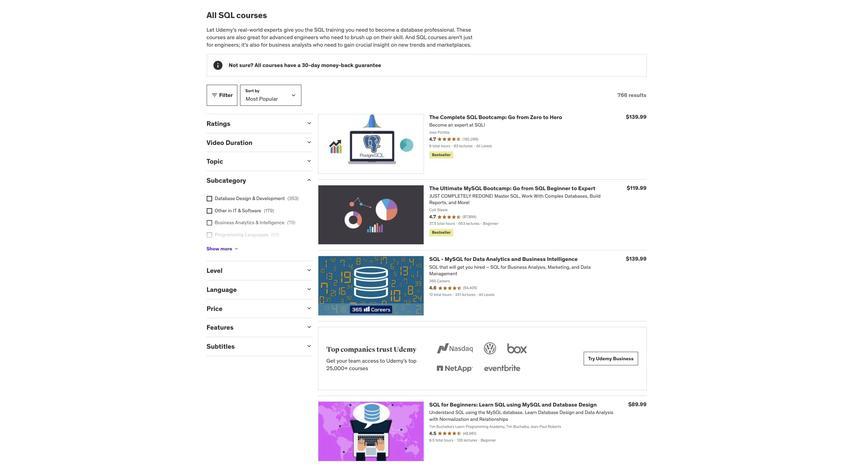 Task type: vqa. For each thing, say whether or not it's contained in the screenshot.
i just updated the app and i frustrated with this version. past version was little easy and good but now with this i would like to give you millions of abuses and
no



Task type: describe. For each thing, give the bounding box(es) containing it.
just
[[464, 34, 473, 41]]

top companies trust udemy get your team access to udemy's top 25,000+ courses
[[327, 346, 417, 372]]

1 vertical spatial who
[[313, 41, 323, 48]]

database
[[401, 26, 423, 33]]

features button
[[207, 324, 300, 332]]

price
[[207, 305, 223, 313]]

show more
[[207, 246, 232, 252]]

mysql for bootcamp:
[[464, 185, 482, 192]]

and inside let udemy's real-world experts give you the sql training you need to become a database professional. these courses are also great for advanced engineers who need to brush up on their skill. and sql courses aren't just for engineers; it's also for business analysts who need to gain crucial insight on new trends and marketplaces.
[[427, 41, 436, 48]]

these
[[457, 26, 471, 33]]

1 vertical spatial business
[[522, 256, 546, 263]]

1 vertical spatial a
[[298, 62, 301, 69]]

the complete sql bootcamp: go from zero to hero
[[429, 114, 562, 121]]

programming
[[215, 232, 244, 238]]

for down let
[[207, 41, 213, 48]]

& for analytics
[[256, 220, 259, 226]]

the ultimate mysql bootcamp: go from sql beginner to expert
[[429, 185, 596, 192]]

sql right the the at left
[[314, 26, 325, 33]]

box image
[[506, 341, 529, 356]]

skill.
[[393, 34, 404, 41]]

ratings
[[207, 119, 230, 128]]

top
[[327, 346, 339, 354]]

$89.99
[[629, 401, 647, 408]]

all sql courses
[[207, 10, 267, 20]]

xsmall image for business
[[207, 220, 212, 226]]

xsmall image inside show more button
[[234, 246, 239, 252]]

sql for beginners: learn sql using mysql and database design
[[429, 402, 597, 409]]

sql left the using
[[495, 402, 506, 409]]

your
[[337, 358, 347, 364]]

marketplaces.
[[437, 41, 472, 48]]

duration
[[226, 139, 253, 147]]

to right zero
[[543, 114, 549, 121]]

team
[[348, 358, 361, 364]]

a inside let udemy's real-world experts give you the sql training you need to become a database professional. these courses are also great for advanced engineers who need to brush up on their skill. and sql courses aren't just for engineers; it's also for business analysts who need to gain crucial insight on new trends and marketplaces.
[[396, 26, 399, 33]]

it's
[[241, 41, 248, 48]]

topic
[[207, 158, 223, 166]]

hero
[[550, 114, 562, 121]]

languages
[[245, 232, 268, 238]]

access
[[362, 358, 379, 364]]

0 horizontal spatial database
[[215, 196, 235, 202]]

courses up world
[[236, 10, 267, 20]]

more
[[220, 246, 232, 252]]

sql left beginners:
[[429, 402, 440, 409]]

courses inside top companies trust udemy get your team access to udemy's top 25,000+ courses
[[349, 365, 368, 372]]

1 horizontal spatial on
[[391, 41, 397, 48]]

0 vertical spatial need
[[356, 26, 368, 33]]

trust
[[377, 346, 393, 354]]

udemy's
[[386, 358, 407, 364]]

sql - mysql for data analytics and business intelligence
[[429, 256, 578, 263]]

766
[[618, 92, 628, 99]]

business analytics & intelligence (79)
[[215, 220, 296, 226]]

small image for level
[[306, 267, 313, 274]]

let
[[207, 26, 215, 33]]

(353)
[[288, 196, 299, 202]]

(53)
[[271, 232, 279, 238]]

bootcamp: for mysql
[[483, 185, 512, 192]]

engineers
[[294, 34, 319, 41]]

$139.99 for sql - mysql for data analytics and business intelligence
[[626, 256, 647, 262]]

$139.99 for the complete sql bootcamp: go from zero to hero
[[626, 113, 647, 120]]

the complete sql bootcamp: go from zero to hero link
[[429, 114, 562, 121]]

day
[[311, 62, 320, 69]]

get
[[327, 358, 335, 364]]

sql left beginner on the top right of the page
[[535, 185, 546, 192]]

features
[[207, 324, 234, 332]]

other in it & software (179)
[[215, 208, 274, 214]]

0 vertical spatial who
[[320, 34, 330, 41]]

to left "gain" at the top left
[[338, 41, 343, 48]]

from for zero
[[517, 114, 529, 121]]

try udemy business
[[588, 356, 634, 362]]

go for sql
[[513, 185, 520, 192]]

0 horizontal spatial also
[[236, 34, 246, 41]]

small image for ratings
[[306, 120, 313, 127]]

udemy inside try udemy business link
[[596, 356, 612, 362]]

world
[[249, 26, 263, 33]]

it
[[233, 208, 237, 214]]

development
[[256, 196, 285, 202]]

try udemy business link
[[584, 352, 638, 366]]

analysts
[[292, 41, 312, 48]]

in
[[228, 208, 232, 214]]

not
[[229, 62, 238, 69]]

1 horizontal spatial database
[[553, 402, 578, 409]]

level
[[207, 267, 223, 275]]

not sure? all courses have a 30-day money-back guarantee
[[229, 62, 381, 69]]

to up up
[[369, 26, 374, 33]]

xsmall image for database
[[207, 196, 212, 202]]

trends
[[410, 41, 425, 48]]

sql right complete
[[467, 114, 477, 121]]

back
[[341, 62, 354, 69]]

real-
[[238, 26, 249, 33]]

for left beginners:
[[441, 402, 449, 409]]

& for design
[[252, 196, 255, 202]]

2 horizontal spatial business
[[613, 356, 634, 362]]

0 horizontal spatial analytics
[[235, 220, 255, 226]]

money-
[[321, 62, 341, 69]]

(79)
[[287, 220, 296, 226]]

sql for beginners: learn sql using mysql and database design link
[[429, 402, 597, 409]]

and
[[405, 34, 415, 41]]

let udemy's real-world experts give you the sql training you need to become a database professional. these courses are also great for advanced engineers who need to brush up on their skill. and sql courses aren't just for engineers; it's also for business analysts who need to gain crucial insight on new trends and marketplaces.
[[207, 26, 473, 48]]

(179)
[[264, 208, 274, 214]]

subtitles
[[207, 343, 235, 351]]

data science
[[215, 244, 243, 250]]

$119.99
[[627, 185, 647, 191]]

beginners:
[[450, 402, 478, 409]]

other
[[215, 208, 227, 214]]

from for sql
[[521, 185, 534, 192]]

filter
[[219, 92, 233, 99]]

sql - mysql for data analytics and business intelligence link
[[429, 256, 578, 263]]

language button
[[207, 286, 300, 294]]

25,000+
[[327, 365, 348, 372]]

0 horizontal spatial on
[[374, 34, 380, 41]]



Task type: locate. For each thing, give the bounding box(es) containing it.
xsmall image left the other
[[207, 208, 212, 214]]

sql left -
[[429, 256, 440, 263]]

all up let
[[207, 10, 217, 20]]

1 horizontal spatial &
[[252, 196, 255, 202]]

to
[[369, 26, 374, 33], [345, 34, 350, 41], [338, 41, 343, 48], [543, 114, 549, 121], [572, 185, 577, 192], [380, 358, 385, 364]]

show more button
[[207, 242, 239, 256]]

expert
[[578, 185, 596, 192]]

766 results status
[[618, 92, 647, 99]]

3 small image from the top
[[306, 305, 313, 312]]

0 horizontal spatial and
[[427, 41, 436, 48]]

1 vertical spatial $139.99
[[626, 256, 647, 262]]

crucial
[[356, 41, 372, 48]]

a up skill.
[[396, 26, 399, 33]]

advanced
[[269, 34, 293, 41]]

xsmall image for other
[[207, 208, 212, 214]]

video
[[207, 139, 224, 147]]

are
[[227, 34, 235, 41]]

1 vertical spatial small image
[[306, 158, 313, 165]]

xsmall image down subcategory
[[207, 196, 212, 202]]

business
[[269, 41, 291, 48]]

filter button
[[207, 85, 237, 106]]

& right it
[[238, 208, 241, 214]]

language
[[207, 286, 237, 294]]

a
[[396, 26, 399, 33], [298, 62, 301, 69]]

1 $139.99 from the top
[[626, 113, 647, 120]]

1 vertical spatial the
[[429, 185, 439, 192]]

0 horizontal spatial design
[[236, 196, 251, 202]]

go for zero
[[508, 114, 516, 121]]

the
[[305, 26, 313, 33]]

1 horizontal spatial a
[[396, 26, 399, 33]]

1 vertical spatial and
[[511, 256, 521, 263]]

0 horizontal spatial &
[[238, 208, 241, 214]]

mysql right -
[[445, 256, 463, 263]]

analytics
[[235, 220, 255, 226], [486, 256, 510, 263]]

1 vertical spatial analytics
[[486, 256, 510, 263]]

level button
[[207, 267, 300, 275]]

0 vertical spatial small image
[[306, 120, 313, 127]]

go
[[508, 114, 516, 121], [513, 185, 520, 192]]

766 results
[[618, 92, 647, 99]]

xsmall image
[[207, 208, 212, 214], [207, 220, 212, 226], [234, 246, 239, 252]]

1 horizontal spatial and
[[511, 256, 521, 263]]

sure?
[[239, 62, 254, 69]]

subtitles button
[[207, 343, 300, 351]]

0 vertical spatial $139.99
[[626, 113, 647, 120]]

1 vertical spatial all
[[255, 62, 261, 69]]

sql up udemy's
[[219, 10, 235, 20]]

mysql right ultimate
[[464, 185, 482, 192]]

1 horizontal spatial you
[[346, 26, 355, 33]]

for right great
[[262, 34, 268, 41]]

udemy right try
[[596, 356, 612, 362]]

the left complete
[[429, 114, 439, 121]]

database design & development (353)
[[215, 196, 299, 202]]

& up software
[[252, 196, 255, 202]]

bootcamp: for sql
[[479, 114, 507, 121]]

2 you from the left
[[346, 26, 355, 33]]

1 horizontal spatial intelligence
[[547, 256, 578, 263]]

1 vertical spatial need
[[331, 34, 343, 41]]

sql up trends
[[416, 34, 427, 41]]

0 vertical spatial udemy
[[394, 346, 417, 354]]

1 vertical spatial data
[[473, 256, 485, 263]]

1 vertical spatial mysql
[[445, 256, 463, 263]]

1 vertical spatial xsmall image
[[207, 220, 212, 226]]

small image inside filter button
[[211, 92, 218, 99]]

courses
[[236, 10, 267, 20], [207, 34, 226, 41], [428, 34, 447, 41], [263, 62, 283, 69], [349, 365, 368, 372]]

professional.
[[424, 26, 456, 33]]

0 horizontal spatial data
[[215, 244, 225, 250]]

the left ultimate
[[429, 185, 439, 192]]

1 horizontal spatial also
[[250, 41, 260, 48]]

& up languages
[[256, 220, 259, 226]]

video duration
[[207, 139, 253, 147]]

1 vertical spatial xsmall image
[[207, 233, 212, 238]]

who down engineers
[[313, 41, 323, 48]]

need
[[356, 26, 368, 33], [331, 34, 343, 41], [324, 41, 337, 48]]

xsmall image right more
[[234, 246, 239, 252]]

0 vertical spatial on
[[374, 34, 380, 41]]

0 vertical spatial mysql
[[464, 185, 482, 192]]

1 vertical spatial intelligence
[[547, 256, 578, 263]]

on right up
[[374, 34, 380, 41]]

the for the complete sql bootcamp: go from zero to hero
[[429, 114, 439, 121]]

science
[[226, 244, 243, 250]]

price button
[[207, 305, 300, 313]]

1 vertical spatial go
[[513, 185, 520, 192]]

mysql right the using
[[522, 402, 541, 409]]

also down great
[[250, 41, 260, 48]]

1 small image from the top
[[306, 120, 313, 127]]

0 vertical spatial and
[[427, 41, 436, 48]]

xsmall image up show
[[207, 233, 212, 238]]

to inside top companies trust udemy get your team access to udemy's top 25,000+ courses
[[380, 358, 385, 364]]

become
[[376, 26, 395, 33]]

programming languages (53)
[[215, 232, 279, 238]]

2 horizontal spatial &
[[256, 220, 259, 226]]

0 horizontal spatial a
[[298, 62, 301, 69]]

to down trust
[[380, 358, 385, 364]]

2 horizontal spatial and
[[542, 402, 552, 409]]

0 vertical spatial go
[[508, 114, 516, 121]]

guarantee
[[355, 62, 381, 69]]

0 vertical spatial database
[[215, 196, 235, 202]]

small image
[[211, 92, 218, 99], [306, 139, 313, 146], [306, 177, 313, 184], [306, 267, 313, 274], [306, 286, 313, 293], [306, 324, 313, 331], [306, 343, 313, 350]]

for right -
[[464, 256, 472, 263]]

small image for subtitles
[[306, 343, 313, 350]]

give
[[284, 26, 294, 33]]

udemy inside top companies trust udemy get your team access to udemy's top 25,000+ courses
[[394, 346, 417, 354]]

0 vertical spatial the
[[429, 114, 439, 121]]

up
[[366, 34, 372, 41]]

engineers;
[[215, 41, 240, 48]]

ultimate
[[440, 185, 463, 192]]

gain
[[344, 41, 355, 48]]

0 vertical spatial analytics
[[235, 220, 255, 226]]

1 vertical spatial &
[[238, 208, 241, 214]]

small image for topic
[[306, 158, 313, 165]]

1 horizontal spatial analytics
[[486, 256, 510, 263]]

mysql for for
[[445, 256, 463, 263]]

1 vertical spatial from
[[521, 185, 534, 192]]

1 the from the top
[[429, 114, 439, 121]]

0 vertical spatial business
[[215, 220, 234, 226]]

0 vertical spatial from
[[517, 114, 529, 121]]

2 vertical spatial and
[[542, 402, 552, 409]]

0 vertical spatial xsmall image
[[207, 208, 212, 214]]

eventbrite image
[[483, 362, 522, 377]]

you left the the at left
[[295, 26, 304, 33]]

insight
[[373, 41, 390, 48]]

xsmall image up show
[[207, 220, 212, 226]]

who down training
[[320, 34, 330, 41]]

xsmall image
[[207, 196, 212, 202], [207, 233, 212, 238]]

2 $139.99 from the top
[[626, 256, 647, 262]]

brush
[[351, 34, 365, 41]]

small image for video duration
[[306, 139, 313, 146]]

from left zero
[[517, 114, 529, 121]]

0 vertical spatial a
[[396, 26, 399, 33]]

2 vertical spatial mysql
[[522, 402, 541, 409]]

nasdaq image
[[436, 341, 475, 356]]

1 vertical spatial bootcamp:
[[483, 185, 512, 192]]

to up "gain" at the top left
[[345, 34, 350, 41]]

0 vertical spatial xsmall image
[[207, 196, 212, 202]]

2 vertical spatial &
[[256, 220, 259, 226]]

great
[[247, 34, 260, 41]]

1 xsmall image from the top
[[207, 196, 212, 202]]

0 horizontal spatial you
[[295, 26, 304, 33]]

small image for price
[[306, 305, 313, 312]]

2 vertical spatial small image
[[306, 305, 313, 312]]

&
[[252, 196, 255, 202], [238, 208, 241, 214], [256, 220, 259, 226]]

small image
[[306, 120, 313, 127], [306, 158, 313, 165], [306, 305, 313, 312]]

0 vertical spatial also
[[236, 34, 246, 41]]

1 vertical spatial database
[[553, 402, 578, 409]]

you up brush
[[346, 26, 355, 33]]

courses down professional.
[[428, 34, 447, 41]]

results
[[629, 92, 647, 99]]

for left business
[[261, 41, 268, 48]]

1 horizontal spatial business
[[522, 256, 546, 263]]

complete
[[440, 114, 466, 121]]

0 horizontal spatial intelligence
[[260, 220, 285, 226]]

small image for features
[[306, 324, 313, 331]]

0 vertical spatial all
[[207, 10, 217, 20]]

0 vertical spatial &
[[252, 196, 255, 202]]

0 horizontal spatial udemy
[[394, 346, 417, 354]]

xsmall image for programming
[[207, 233, 212, 238]]

software
[[242, 208, 261, 214]]

a left 30-
[[298, 62, 301, 69]]

netapp image
[[436, 362, 475, 377]]

companies
[[341, 346, 375, 354]]

0 vertical spatial intelligence
[[260, 220, 285, 226]]

1 horizontal spatial all
[[255, 62, 261, 69]]

small image for subcategory
[[306, 177, 313, 184]]

0 vertical spatial data
[[215, 244, 225, 250]]

using
[[507, 402, 521, 409]]

2 vertical spatial need
[[324, 41, 337, 48]]

1 you from the left
[[295, 26, 304, 33]]

subcategory button
[[207, 177, 300, 185]]

show
[[207, 246, 219, 252]]

0 horizontal spatial mysql
[[445, 256, 463, 263]]

2 the from the top
[[429, 185, 439, 192]]

training
[[326, 26, 345, 33]]

beginner
[[547, 185, 571, 192]]

2 vertical spatial business
[[613, 356, 634, 362]]

topic button
[[207, 158, 300, 166]]

also down the real-
[[236, 34, 246, 41]]

sql
[[219, 10, 235, 20], [314, 26, 325, 33], [416, 34, 427, 41], [467, 114, 477, 121], [535, 185, 546, 192], [429, 256, 440, 263], [429, 402, 440, 409], [495, 402, 506, 409]]

their
[[381, 34, 392, 41]]

1 horizontal spatial data
[[473, 256, 485, 263]]

courses down let
[[207, 34, 226, 41]]

2 small image from the top
[[306, 158, 313, 165]]

1 horizontal spatial design
[[579, 402, 597, 409]]

1 vertical spatial design
[[579, 402, 597, 409]]

1 vertical spatial also
[[250, 41, 260, 48]]

udemy's
[[216, 26, 237, 33]]

courses down team
[[349, 365, 368, 372]]

intelligence
[[260, 220, 285, 226], [547, 256, 578, 263]]

0 vertical spatial design
[[236, 196, 251, 202]]

experts
[[264, 26, 282, 33]]

all right the sure?
[[255, 62, 261, 69]]

design
[[236, 196, 251, 202], [579, 402, 597, 409]]

courses left "have"
[[263, 62, 283, 69]]

on down skill.
[[391, 41, 397, 48]]

2 xsmall image from the top
[[207, 233, 212, 238]]

volkswagen image
[[483, 341, 498, 356]]

from left beginner on the top right of the page
[[521, 185, 534, 192]]

who
[[320, 34, 330, 41], [313, 41, 323, 48]]

1 vertical spatial on
[[391, 41, 397, 48]]

1 horizontal spatial udemy
[[596, 356, 612, 362]]

small image for language
[[306, 286, 313, 293]]

2 vertical spatial xsmall image
[[234, 246, 239, 252]]

the for the ultimate mysql bootcamp: go from sql beginner to expert
[[429, 185, 439, 192]]

data
[[215, 244, 225, 250], [473, 256, 485, 263]]

to left expert
[[572, 185, 577, 192]]

learn
[[479, 402, 494, 409]]

have
[[284, 62, 296, 69]]

udemy up top
[[394, 346, 417, 354]]

try
[[588, 356, 595, 362]]

1 horizontal spatial mysql
[[464, 185, 482, 192]]

0 horizontal spatial all
[[207, 10, 217, 20]]

1 vertical spatial udemy
[[596, 356, 612, 362]]

aren't
[[449, 34, 462, 41]]

0 vertical spatial bootcamp:
[[479, 114, 507, 121]]

30-
[[302, 62, 311, 69]]

2 horizontal spatial mysql
[[522, 402, 541, 409]]

0 horizontal spatial business
[[215, 220, 234, 226]]

business
[[215, 220, 234, 226], [522, 256, 546, 263], [613, 356, 634, 362]]



